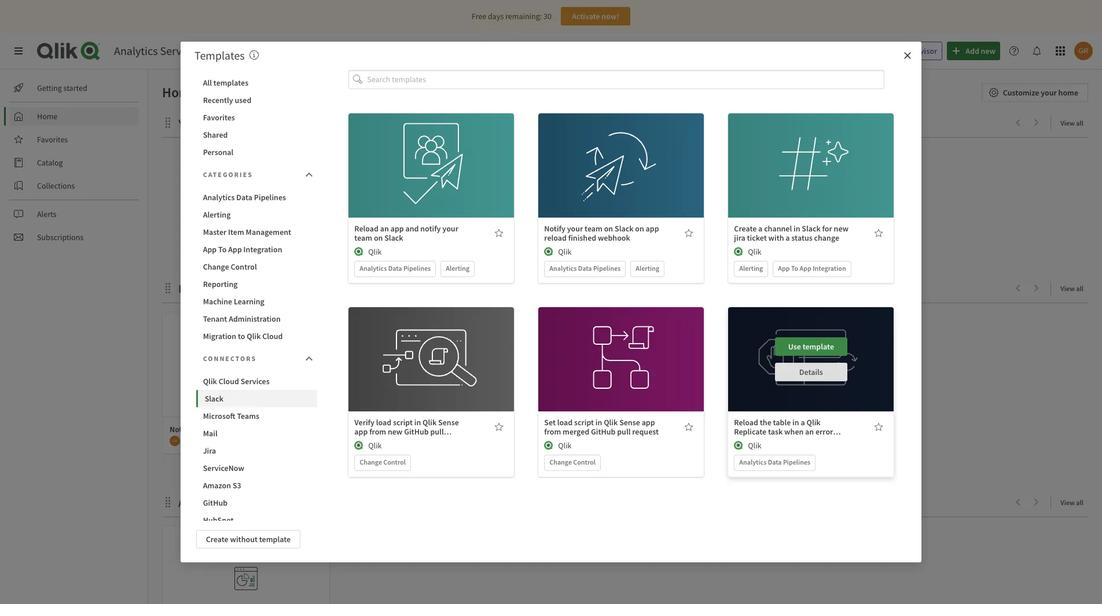 Task type: locate. For each thing, give the bounding box(es) containing it.
analytics services element
[[114, 43, 200, 58]]

and inside you have no automations yet. automations let you combine processes from qlik sense and other cloud applications.
[[595, 258, 608, 268]]

add to favorites image for create a channel in slack for new jira ticket with a status change
[[875, 229, 884, 238]]

alerting button
[[196, 206, 317, 224]]

0 vertical spatial the
[[760, 417, 772, 428]]

use template for set load script in qlik sense app from merged github pull request
[[599, 341, 645, 352]]

1 vertical spatial view all
[[1061, 284, 1084, 293]]

0 vertical spatial services
[[160, 43, 200, 58]]

0 horizontal spatial pull
[[431, 427, 444, 437]]

from left 8
[[370, 427, 386, 437]]

days
[[488, 11, 504, 21]]

an inside the reload an app and notify your team on slack
[[380, 223, 389, 234]]

0 horizontal spatial new
[[388, 427, 403, 437]]

verify load script in qlik sense app from new github pull request
[[355, 417, 459, 446]]

your right notify at the left
[[443, 223, 459, 234]]

2 add to favorites image from the top
[[495, 423, 504, 432]]

servicenow button
[[196, 460, 317, 477]]

favorites inside button
[[203, 112, 235, 123]]

your inside the customize your home "button"
[[1042, 87, 1057, 98]]

template for reload an app and notify your team on slack
[[423, 147, 455, 158]]

0 vertical spatial new
[[834, 223, 849, 234]]

0 vertical spatial app to app integration
[[203, 244, 282, 255]]

favorites
[[203, 112, 235, 123], [37, 134, 68, 145]]

1 horizontal spatial the
[[819, 436, 830, 446]]

catalog
[[37, 158, 63, 168]]

github
[[404, 427, 429, 437], [591, 427, 616, 437], [203, 498, 228, 509]]

use template button for notify your team on slack on app reload finished webhook
[[585, 143, 658, 162]]

1 horizontal spatial services
[[241, 376, 270, 387]]

1 vertical spatial favorites
[[37, 134, 68, 145]]

add to favorites image
[[495, 229, 504, 238], [495, 423, 504, 432]]

a
[[759, 223, 763, 234], [786, 233, 790, 243], [801, 417, 805, 428], [209, 437, 212, 446]]

change up reporting
[[203, 262, 229, 272]]

0 horizontal spatial minutes
[[395, 437, 418, 446]]

use template for verify load script in qlik sense app from new github pull request
[[409, 341, 455, 352]]

greg robinson element down notes at the left bottom of page
[[170, 436, 180, 447]]

2 view all from the top
[[1061, 284, 1084, 293]]

occurs
[[735, 436, 757, 446]]

your
[[1042, 87, 1057, 98], [443, 223, 459, 234], [567, 223, 583, 234]]

qlik image
[[355, 247, 364, 256], [545, 247, 554, 256], [545, 441, 554, 450]]

catalog link
[[9, 153, 139, 172]]

your inside notify your team on slack on app reload finished webhook
[[567, 223, 583, 234]]

ago right 8
[[420, 437, 430, 446]]

qlik down 'administration'
[[247, 331, 261, 342]]

2 vertical spatial view all link
[[1061, 495, 1089, 510]]

create inside create a channel in slack for new jira ticket with a status change
[[735, 223, 757, 234]]

cloud down tenant administration 'button'
[[263, 331, 283, 342]]

qlik down merged
[[559, 441, 572, 451]]

processing
[[780, 436, 817, 446]]

1 vertical spatial home
[[37, 111, 58, 122]]

script for merged
[[575, 417, 594, 428]]

0 vertical spatial to
[[218, 244, 227, 255]]

1 script from the left
[[393, 417, 413, 428]]

3 updated from the left
[[544, 437, 569, 446]]

1 view from the top
[[1061, 119, 1075, 127]]

1 vertical spatial create
[[206, 535, 229, 545]]

0 vertical spatial automations
[[203, 116, 266, 130]]

1 vertical spatial to
[[792, 264, 799, 273]]

0 vertical spatial reload
[[355, 223, 379, 234]]

2 horizontal spatial greg robinson element
[[531, 436, 542, 447]]

qlik up updated 8 minutes ago
[[423, 417, 437, 428]]

1 add to favorites image from the top
[[495, 229, 504, 238]]

qlik image
[[735, 247, 744, 256], [355, 441, 364, 450], [735, 441, 744, 450]]

0 horizontal spatial team
[[355, 233, 372, 243]]

cloud inside button
[[219, 376, 239, 387]]

2 all from the top
[[1077, 284, 1084, 293]]

1 vertical spatial to
[[226, 496, 236, 510]]

microsoft teams
[[203, 411, 259, 422]]

3 view all from the top
[[1061, 499, 1084, 507]]

3 view all link from the top
[[1061, 495, 1089, 510]]

analytics data pipelines inside button
[[203, 192, 286, 203]]

control down updated 15 minutes ago
[[574, 458, 596, 467]]

updated up jira
[[182, 437, 208, 446]]

3 personal element from the left
[[598, 408, 617, 426]]

the right processing
[[819, 436, 830, 446]]

to down master
[[218, 244, 227, 255]]

sense for set load script in qlik sense app from merged github pull request
[[620, 417, 640, 428]]

in inside set load script in qlik sense app from merged github pull request
[[596, 417, 603, 428]]

qlik inside the reload the table in a qlik replicate task when an error occurs while processing the table
[[807, 417, 821, 428]]

0 horizontal spatial github
[[203, 498, 228, 509]]

subscriptions link
[[9, 228, 139, 247]]

add to favorites image left notify
[[495, 229, 504, 238]]

cloud inside button
[[263, 331, 283, 342]]

app to app integration down status
[[779, 264, 847, 273]]

master item management
[[203, 227, 291, 237]]

qlik right when
[[807, 417, 821, 428]]

qlik down automations
[[558, 258, 571, 268]]

qlik image down the reload an app and notify your team on slack
[[355, 247, 364, 256]]

use template for create a channel in slack for new jira ticket with a status change
[[789, 147, 835, 158]]

your automations
[[178, 116, 266, 130]]

2 horizontal spatial change control
[[550, 458, 596, 467]]

2 horizontal spatial change
[[550, 458, 572, 467]]

other
[[609, 258, 628, 268]]

use for slack
[[409, 147, 422, 158]]

greg robinson element for untitled
[[531, 436, 542, 447]]

1 horizontal spatial cloud
[[263, 331, 283, 342]]

favorites up shared
[[203, 112, 235, 123]]

reload for team
[[355, 223, 379, 234]]

and left notify at the left
[[406, 223, 419, 234]]

2 horizontal spatial github
[[591, 427, 616, 437]]

request for verify load script in qlik sense app from new github pull request
[[355, 436, 381, 446]]

pipelines inside button
[[254, 192, 286, 203]]

github inside set load script in qlik sense app from merged github pull request
[[591, 427, 616, 437]]

0 horizontal spatial control
[[231, 262, 257, 272]]

1 updated from the left
[[182, 437, 208, 446]]

greg robinson image
[[170, 436, 180, 447], [531, 436, 542, 447]]

from inside set load script in qlik sense app from merged github pull request
[[545, 427, 561, 437]]

to inside home main content
[[226, 496, 236, 510]]

in
[[794, 223, 801, 234], [415, 417, 421, 428], [596, 417, 603, 428], [793, 417, 800, 428]]

cloud
[[263, 331, 283, 342], [219, 376, 239, 387]]

team inside notify your team on slack on app reload finished webhook
[[585, 223, 603, 234]]

amazon s3 button
[[196, 477, 317, 495]]

request
[[633, 427, 659, 437], [355, 436, 381, 446]]

sense inside set load script in qlik sense app from merged github pull request
[[620, 417, 640, 428]]

2 horizontal spatial ago
[[604, 437, 614, 446]]

qlik down the reload an app and notify your team on slack
[[369, 247, 382, 257]]

change control up reporting
[[203, 262, 257, 272]]

1 horizontal spatial to
[[238, 331, 245, 342]]

automations inside you have no automations yet. automations let you combine processes from qlik sense and other cloud applications.
[[617, 231, 667, 242]]

1 horizontal spatial sense
[[573, 258, 593, 268]]

2 horizontal spatial your
[[1042, 87, 1057, 98]]

0 horizontal spatial the
[[760, 417, 772, 428]]

new right for
[[834, 223, 849, 234]]

load right verify
[[376, 417, 392, 428]]

data down automations
[[578, 264, 592, 273]]

use for ticket
[[789, 147, 801, 158]]

1 vertical spatial add to favorites image
[[495, 423, 504, 432]]

control down updated 8 minutes ago
[[384, 458, 406, 467]]

error
[[816, 427, 834, 437]]

1 horizontal spatial change
[[360, 458, 382, 467]]

qlik inside set load script in qlik sense app from merged github pull request
[[604, 417, 618, 428]]

1 horizontal spatial and
[[595, 258, 608, 268]]

use
[[409, 147, 422, 158], [599, 147, 612, 158], [789, 147, 801, 158], [409, 341, 422, 352], [599, 341, 612, 352], [789, 341, 801, 352]]

categories
[[203, 170, 253, 179]]

1 horizontal spatial updated
[[363, 437, 388, 446]]

advisor
[[912, 46, 938, 56]]

greg robinson image down untitled
[[531, 436, 542, 447]]

automations up combine
[[617, 231, 667, 242]]

home
[[1059, 87, 1079, 98]]

add to favorites image left untitled
[[495, 423, 504, 432]]

close sidebar menu image
[[14, 46, 23, 56]]

change inside button
[[203, 262, 229, 272]]

1 horizontal spatial personal element
[[418, 408, 436, 426]]

2 horizontal spatial control
[[574, 458, 596, 467]]

app inside the reload an app and notify your team on slack
[[391, 223, 404, 234]]

control up 'reporting' button
[[231, 262, 257, 272]]

1 horizontal spatial favorites
[[203, 112, 235, 123]]

0 horizontal spatial script
[[393, 417, 413, 428]]

change control down 8
[[360, 458, 406, 467]]

view
[[1061, 119, 1075, 127], [1061, 284, 1075, 293], [1061, 499, 1075, 507]]

0 vertical spatial move collection image
[[162, 117, 174, 128]]

pull for verify load script in qlik sense app from new github pull request
[[431, 427, 444, 437]]

item
[[228, 227, 244, 237]]

app for set load script in qlik sense app from merged github pull request
[[642, 417, 655, 428]]

recently up "machine"
[[178, 281, 221, 296]]

1 vertical spatial automations
[[617, 231, 667, 242]]

0 horizontal spatial and
[[406, 223, 419, 234]]

updated down new app
[[363, 437, 388, 446]]

3 ago from the left
[[604, 437, 614, 446]]

app inside the verify load script in qlik sense app from new github pull request
[[355, 427, 368, 437]]

0 horizontal spatial app to app integration
[[203, 244, 282, 255]]

2 personal element from the left
[[418, 408, 436, 426]]

from inside the verify load script in qlik sense app from new github pull request
[[370, 427, 386, 437]]

change
[[203, 262, 229, 272], [360, 458, 382, 467], [550, 458, 572, 467]]

app down with
[[779, 264, 790, 273]]

pull right updated 15 minutes ago
[[618, 427, 631, 437]]

1 horizontal spatial to
[[792, 264, 799, 273]]

details button for notify your team on slack on app reload finished webhook
[[585, 169, 658, 187]]

a up jira
[[209, 437, 212, 446]]

1 vertical spatial cloud
[[219, 376, 239, 387]]

reload inside the reload the table in a qlik replicate task when an error occurs while processing the table
[[735, 417, 759, 428]]

app to app integration down master item management
[[203, 244, 282, 255]]

script up updated 8 minutes ago
[[393, 417, 413, 428]]

favorites button
[[196, 109, 317, 126]]

change control
[[203, 262, 257, 272], [360, 458, 406, 467], [550, 458, 596, 467]]

jira
[[735, 233, 746, 243]]

load for new
[[376, 417, 392, 428]]

home inside home 'link'
[[37, 111, 58, 122]]

and down let
[[595, 258, 608, 268]]

1 minutes from the left
[[395, 437, 418, 446]]

data
[[236, 192, 253, 203], [388, 264, 402, 273], [578, 264, 592, 273], [768, 458, 782, 467]]

analytics data pipelines up the alerting button on the left of page
[[203, 192, 286, 203]]

qlik image down new
[[355, 441, 364, 450]]

app right new
[[368, 425, 381, 435]]

script inside set load script in qlik sense app from merged github pull request
[[575, 417, 594, 428]]

1 vertical spatial table
[[832, 436, 850, 446]]

0 horizontal spatial your
[[443, 223, 459, 234]]

to down tenant administration
[[238, 331, 245, 342]]

0 horizontal spatial sense
[[438, 417, 459, 428]]

app inside set load script in qlik sense app from merged github pull request
[[642, 417, 655, 428]]

details for create a channel in slack for new jira ticket with a status change
[[800, 173, 824, 183]]

a inside home main content
[[209, 437, 212, 446]]

1 horizontal spatial team
[[585, 223, 603, 234]]

pipelines up the alerting button on the left of page
[[254, 192, 286, 203]]

to inside button
[[238, 331, 245, 342]]

pull inside set load script in qlik sense app from merged github pull request
[[618, 427, 631, 437]]

in inside the verify load script in qlik sense app from new github pull request
[[415, 417, 421, 428]]

new app
[[350, 425, 381, 435]]

2 greg robinson element from the left
[[350, 436, 361, 447]]

analytics data pipelines button
[[196, 189, 317, 206]]

data down the reload an app and notify your team on slack
[[388, 264, 402, 273]]

2 script from the left
[[575, 417, 594, 428]]

integration down management
[[244, 244, 282, 255]]

0 horizontal spatial integration
[[244, 244, 282, 255]]

1 vertical spatial integration
[[813, 264, 847, 273]]

notify
[[545, 223, 566, 234]]

data up the alerting button on the left of page
[[236, 192, 253, 203]]

1 view all link from the top
[[1061, 115, 1089, 130]]

customize your home
[[1004, 87, 1079, 98]]

2 ago from the left
[[420, 437, 430, 446]]

new right new app
[[388, 427, 403, 437]]

sense
[[573, 258, 593, 268], [438, 417, 459, 428], [620, 417, 640, 428]]

github for merged
[[591, 427, 616, 437]]

minutes right 15
[[579, 437, 602, 446]]

1 load from the left
[[376, 417, 392, 428]]

1 view all from the top
[[1061, 119, 1084, 127]]

slack right the no
[[615, 223, 634, 234]]

2 load from the left
[[558, 417, 573, 428]]

teams
[[237, 411, 259, 422]]

on right have
[[604, 223, 613, 234]]

in for merged
[[596, 417, 603, 428]]

change down 15
[[550, 458, 572, 467]]

in right channel
[[794, 223, 801, 234]]

minutes for untitled
[[579, 437, 602, 446]]

used
[[235, 95, 252, 105]]

3 view from the top
[[1061, 499, 1075, 507]]

github inside the verify load script in qlik sense app from new github pull request
[[404, 427, 429, 437]]

ask insight advisor button
[[853, 42, 943, 60]]

in inside the reload the table in a qlik replicate task when an error occurs while processing the table
[[793, 417, 800, 428]]

add to favorites image
[[685, 229, 694, 238], [875, 229, 884, 238], [685, 423, 694, 432], [875, 423, 884, 432]]

slack up the microsoft
[[205, 394, 224, 404]]

template
[[423, 147, 455, 158], [613, 147, 645, 158], [803, 147, 835, 158], [423, 341, 455, 352], [613, 341, 645, 352], [803, 341, 835, 352], [259, 535, 291, 545]]

add to favorites image for sense
[[495, 423, 504, 432]]

app for notify your team on slack on app reload finished webhook
[[646, 223, 659, 234]]

greg robinson image down notes at the left bottom of page
[[170, 436, 180, 447]]

to down s3
[[226, 496, 236, 510]]

templates are pre-built automations that help you automate common business workflows. get started by selecting one of the pre-built templates or choose the blank canvas to build an automation from scratch. image
[[249, 50, 259, 60]]

when
[[785, 427, 804, 437]]

qlik image for verify load script in qlik sense app from new github pull request
[[355, 441, 364, 450]]

migration
[[203, 331, 236, 342]]

0 horizontal spatial from
[[370, 427, 386, 437]]

on
[[604, 223, 613, 234], [635, 223, 644, 234], [374, 233, 383, 243]]

ago right minute
[[236, 437, 247, 446]]

0 vertical spatial view all
[[1061, 119, 1084, 127]]

analytics to explore link
[[178, 496, 281, 510]]

recently inside home main content
[[178, 281, 221, 296]]

1 vertical spatial all
[[1077, 284, 1084, 293]]

1 horizontal spatial script
[[575, 417, 594, 428]]

and
[[406, 223, 419, 234], [595, 258, 608, 268]]

replicate
[[735, 427, 767, 437]]

an left notify at the left
[[380, 223, 389, 234]]

1 horizontal spatial pull
[[618, 427, 631, 437]]

automations down recently used
[[203, 116, 266, 130]]

1 horizontal spatial greg robinson image
[[531, 436, 542, 447]]

app to app integration
[[203, 244, 282, 255], [779, 264, 847, 273]]

ago for untitled
[[604, 437, 614, 446]]

microsoft
[[203, 411, 235, 422]]

change control for verify load script in qlik sense app from new github pull request
[[360, 458, 406, 467]]

qlik image down replicate
[[735, 441, 744, 450]]

request inside the verify load script in qlik sense app from new github pull request
[[355, 436, 381, 446]]

pipelines down the reload an app and notify your team on slack
[[404, 264, 431, 273]]

slack left notify at the left
[[385, 233, 403, 243]]

2 vertical spatial view
[[1061, 499, 1075, 507]]

github down amazon
[[203, 498, 228, 509]]

analytics
[[114, 43, 158, 58], [203, 192, 235, 203], [360, 264, 387, 273], [550, 264, 577, 273], [740, 458, 767, 467], [178, 496, 224, 510]]

app to app integration inside app to app integration button
[[203, 244, 282, 255]]

0 horizontal spatial automations
[[203, 116, 266, 130]]

from up applications.
[[686, 246, 702, 257]]

1 pull from the left
[[431, 427, 444, 437]]

2 horizontal spatial personal element
[[598, 408, 617, 426]]

qlik down replicate
[[748, 441, 762, 451]]

s3
[[233, 481, 241, 491]]

details for reload the table in a qlik replicate task when an error occurs while processing the table
[[800, 367, 824, 377]]

create
[[735, 223, 757, 234], [206, 535, 229, 545]]

new inside the verify load script in qlik sense app from new github pull request
[[388, 427, 403, 437]]

change control down 15
[[550, 458, 596, 467]]

2 vertical spatial all
[[1077, 499, 1084, 507]]

personal element
[[237, 408, 255, 426], [418, 408, 436, 426], [598, 408, 617, 426]]

0 vertical spatial view all link
[[1061, 115, 1089, 130]]

favorites link
[[9, 130, 139, 149]]

script
[[393, 417, 413, 428], [575, 417, 594, 428]]

close image
[[904, 51, 913, 60]]

personal element for new app
[[418, 408, 436, 426]]

ago right merged
[[604, 437, 614, 446]]

greg robinson element for new app
[[350, 436, 361, 447]]

to for explore
[[226, 496, 236, 510]]

github right 8
[[404, 427, 429, 437]]

in up updated 8 minutes ago
[[415, 417, 421, 428]]

qlik
[[369, 247, 382, 257], [559, 247, 572, 257], [748, 247, 762, 257], [558, 258, 571, 268], [247, 331, 261, 342], [203, 376, 217, 387], [423, 417, 437, 428], [604, 417, 618, 428], [807, 417, 821, 428], [369, 441, 382, 451], [559, 441, 572, 451], [748, 441, 762, 451]]

1 horizontal spatial github
[[404, 427, 429, 437]]

activate
[[572, 11, 600, 21]]

details for notify your team on slack on app reload finished webhook
[[610, 173, 634, 183]]

qlik image down jira
[[735, 247, 744, 256]]

explore
[[239, 496, 276, 510]]

use for merged
[[599, 341, 612, 352]]

subscriptions
[[37, 232, 84, 243]]

change for set load script in qlik sense app from merged github pull request
[[550, 458, 572, 467]]

load inside the verify load script in qlik sense app from new github pull request
[[376, 417, 392, 428]]

0 vertical spatial recently
[[203, 95, 233, 105]]

request for set load script in qlik sense app from merged github pull request
[[633, 427, 659, 437]]

an left error
[[806, 427, 814, 437]]

app
[[203, 244, 217, 255], [228, 244, 242, 255], [779, 264, 790, 273], [800, 264, 812, 273], [368, 425, 381, 435]]

move collection image for analytics
[[162, 497, 174, 508]]

greg robinson element down untitled
[[531, 436, 542, 447]]

with
[[769, 233, 785, 243]]

updated for new app
[[363, 437, 388, 446]]

to down status
[[792, 264, 799, 273]]

move collection image for your
[[162, 117, 174, 128]]

app inside notify your team on slack on app reload finished webhook
[[646, 223, 659, 234]]

qlik image down untitled
[[545, 441, 554, 450]]

analytics inside home main content
[[178, 496, 224, 510]]

table
[[774, 417, 791, 428], [832, 436, 850, 446]]

home left all
[[162, 83, 198, 101]]

details for verify load script in qlik sense app from new github pull request
[[420, 367, 444, 377]]

data inside button
[[236, 192, 253, 203]]

reload
[[355, 223, 379, 234], [735, 417, 759, 428]]

details
[[420, 173, 444, 183], [610, 173, 634, 183], [800, 173, 824, 183], [420, 367, 444, 377], [610, 367, 634, 377], [800, 367, 824, 377]]

2 vertical spatial move collection image
[[162, 497, 174, 508]]

your inside the reload an app and notify your team on slack
[[443, 223, 459, 234]]

status
[[792, 233, 813, 243]]

home main content
[[144, 70, 1103, 605]]

2 pull from the left
[[618, 427, 631, 437]]

script inside the verify load script in qlik sense app from new github pull request
[[393, 417, 413, 428]]

recently for recently created
[[178, 281, 221, 296]]

free days remaining: 30
[[472, 11, 552, 21]]

0 vertical spatial home
[[162, 83, 198, 101]]

view for recently created
[[1061, 284, 1075, 293]]

view for analytics to explore
[[1061, 499, 1075, 507]]

now!
[[602, 11, 620, 21]]

2 horizontal spatial updated
[[544, 437, 569, 446]]

0 horizontal spatial change
[[203, 262, 229, 272]]

personal button
[[196, 144, 317, 161]]

your
[[178, 116, 201, 130]]

updated down untitled
[[544, 437, 569, 446]]

a left channel
[[759, 223, 763, 234]]

1 all from the top
[[1077, 119, 1084, 127]]

0 vertical spatial view
[[1061, 119, 1075, 127]]

0 horizontal spatial request
[[355, 436, 381, 446]]

create inside button
[[206, 535, 229, 545]]

services inside button
[[241, 376, 270, 387]]

all for analytics to explore
[[1077, 499, 1084, 507]]

greg robinson element
[[170, 436, 180, 447], [350, 436, 361, 447], [531, 436, 542, 447]]

script for new
[[393, 417, 413, 428]]

1 horizontal spatial app to app integration
[[779, 264, 847, 273]]

2 view from the top
[[1061, 284, 1075, 293]]

2 view all link from the top
[[1061, 281, 1089, 295]]

1 horizontal spatial request
[[633, 427, 659, 437]]

personal element for untitled
[[598, 408, 617, 426]]

qlik image for set load script in qlik sense app from merged github pull request
[[545, 441, 554, 450]]

mail
[[203, 429, 218, 439]]

change control for set load script in qlik sense app from merged github pull request
[[550, 458, 596, 467]]

0 vertical spatial create
[[735, 223, 757, 234]]

an inside the reload the table in a qlik replicate task when an error occurs while processing the table
[[806, 427, 814, 437]]

0 horizontal spatial personal element
[[237, 408, 255, 426]]

activate now! link
[[561, 7, 631, 25]]

github right merged
[[591, 427, 616, 437]]

on up combine
[[635, 223, 644, 234]]

all
[[203, 78, 212, 88]]

cloud down connectors at the bottom
[[219, 376, 239, 387]]

recently down all templates
[[203, 95, 233, 105]]

request inside set load script in qlik sense app from merged github pull request
[[633, 427, 659, 437]]

2 updated from the left
[[363, 437, 388, 446]]

15
[[570, 437, 577, 446]]

reload for replicate
[[735, 417, 759, 428]]

pipelines down processing
[[784, 458, 811, 467]]

in inside create a channel in slack for new jira ticket with a status change
[[794, 223, 801, 234]]

0 horizontal spatial on
[[374, 233, 383, 243]]

2 minutes from the left
[[579, 437, 602, 446]]

a up processing
[[801, 417, 805, 428]]

0 horizontal spatial favorites
[[37, 134, 68, 145]]

favorites up catalog
[[37, 134, 68, 145]]

1 vertical spatial new
[[388, 427, 403, 437]]

slack
[[615, 223, 634, 234], [802, 223, 821, 234], [385, 233, 403, 243], [205, 394, 224, 404]]

slack inside create a channel in slack for new jira ticket with a status change
[[802, 223, 821, 234]]

your left home on the top right of the page
[[1042, 87, 1057, 98]]

qlik right merged
[[604, 417, 618, 428]]

0 horizontal spatial table
[[774, 417, 791, 428]]

greg robinson image
[[350, 436, 361, 447]]

all
[[1077, 119, 1084, 127], [1077, 284, 1084, 293], [1077, 499, 1084, 507]]

sense inside the verify load script in qlik sense app from new github pull request
[[438, 417, 459, 428]]

use template button for verify load script in qlik sense app from new github pull request
[[395, 337, 468, 356]]

0 horizontal spatial load
[[376, 417, 392, 428]]

1 horizontal spatial ago
[[420, 437, 430, 446]]

2 vertical spatial view all
[[1061, 499, 1084, 507]]

0 vertical spatial to
[[238, 331, 245, 342]]

0 vertical spatial favorites
[[203, 112, 235, 123]]

in for ticket
[[794, 223, 801, 234]]

0 vertical spatial add to favorites image
[[495, 229, 504, 238]]

home inside home main content
[[162, 83, 198, 101]]

jira
[[203, 446, 216, 456]]

move collection image
[[162, 117, 174, 128], [162, 282, 174, 294], [162, 497, 174, 508]]

2 greg robinson image from the left
[[531, 436, 542, 447]]

1 horizontal spatial your
[[567, 223, 583, 234]]

1 horizontal spatial table
[[832, 436, 850, 446]]

github inside github button
[[203, 498, 228, 509]]

the up while
[[760, 417, 772, 428]]

minutes right 8
[[395, 437, 418, 446]]

recently inside button
[[203, 95, 233, 105]]

0 vertical spatial an
[[380, 223, 389, 234]]

1 horizontal spatial new
[[834, 223, 849, 234]]

use for when
[[789, 341, 801, 352]]

1 ago from the left
[[236, 437, 247, 446]]

qlik down connectors at the bottom
[[203, 376, 217, 387]]

1 horizontal spatial change control
[[360, 458, 406, 467]]

use template button for reload the table in a qlik replicate task when an error occurs while processing the table
[[775, 337, 848, 356]]

0 horizontal spatial home
[[37, 111, 58, 122]]

control for set load script in qlik sense app from merged github pull request
[[574, 458, 596, 467]]

recently for recently used
[[203, 95, 233, 105]]

1 horizontal spatial control
[[384, 458, 406, 467]]

0 horizontal spatial ago
[[236, 437, 247, 446]]

on inside the reload an app and notify your team on slack
[[374, 233, 383, 243]]

create down the hubspot
[[206, 535, 229, 545]]

load inside set load script in qlik sense app from merged github pull request
[[558, 417, 573, 428]]

3 all from the top
[[1077, 499, 1084, 507]]

1 greg robinson image from the left
[[170, 436, 180, 447]]

reload inside the reload an app and notify your team on slack
[[355, 223, 379, 234]]

shared
[[203, 130, 228, 140]]

slack left for
[[802, 223, 821, 234]]

all for recently created
[[1077, 284, 1084, 293]]

pull inside the verify load script in qlik sense app from new github pull request
[[431, 427, 444, 437]]

3 greg robinson element from the left
[[531, 436, 542, 447]]

2 horizontal spatial sense
[[620, 417, 640, 428]]

minute
[[214, 437, 235, 446]]

1 greg robinson element from the left
[[170, 436, 180, 447]]

1 vertical spatial services
[[241, 376, 270, 387]]

from left 15
[[545, 427, 561, 437]]

1 horizontal spatial automations
[[617, 231, 667, 242]]



Task type: describe. For each thing, give the bounding box(es) containing it.
categories button
[[196, 163, 317, 186]]

for
[[823, 223, 833, 234]]

minutes for new app
[[395, 437, 418, 446]]

ask insight advisor
[[872, 46, 938, 56]]

notify your team on slack on app reload finished webhook
[[545, 223, 659, 243]]

app down status
[[800, 264, 812, 273]]

in for when
[[793, 417, 800, 428]]

while
[[759, 436, 778, 446]]

qlik inside button
[[247, 331, 261, 342]]

from for verify load script in qlik sense app from new github pull request
[[370, 427, 386, 437]]

add to favorites image for your
[[495, 229, 504, 238]]

no
[[605, 231, 615, 242]]

navigation pane element
[[0, 74, 148, 251]]

reload
[[545, 233, 567, 243]]

view all link for analytics to explore
[[1061, 495, 1089, 510]]

slack inside notify your team on slack on app reload finished webhook
[[615, 223, 634, 234]]

merged
[[563, 427, 590, 437]]

view all link for your automations
[[1061, 115, 1089, 130]]

details button for verify load script in qlik sense app from new github pull request
[[395, 363, 468, 381]]

new inside create a channel in slack for new jira ticket with a status change
[[834, 223, 849, 234]]

qlik cloud services
[[203, 376, 270, 387]]

0 horizontal spatial services
[[160, 43, 200, 58]]

getting
[[37, 83, 62, 93]]

pipelines down you
[[594, 264, 621, 273]]

use for finished
[[599, 147, 612, 158]]

new
[[350, 425, 366, 435]]

machine learning
[[203, 297, 265, 307]]

analytics data pipelines down while
[[740, 458, 811, 467]]

untitled
[[531, 425, 560, 435]]

set
[[545, 417, 556, 428]]

microsoft teams button
[[196, 408, 317, 425]]

details for reload an app and notify your team on slack
[[420, 173, 444, 183]]

8
[[390, 437, 393, 446]]

template for create a channel in slack for new jira ticket with a status change
[[803, 147, 835, 158]]

have
[[584, 231, 603, 242]]

qlik inside button
[[203, 376, 217, 387]]

details for set load script in qlik sense app from merged github pull request
[[610, 367, 634, 377]]

qlik inside the verify load script in qlik sense app from new github pull request
[[423, 417, 437, 428]]

ago for new app
[[420, 437, 430, 446]]

your for customize
[[1042, 87, 1057, 98]]

getting started link
[[9, 79, 139, 97]]

all for your automations
[[1077, 119, 1084, 127]]

home link
[[9, 107, 139, 126]]

github for new
[[404, 427, 429, 437]]

30
[[544, 11, 552, 21]]

qlik image for reload an app and notify your team on slack
[[355, 247, 364, 256]]

collections link
[[9, 177, 139, 195]]

from for set load script in qlik sense app from merged github pull request
[[545, 427, 561, 437]]

slack button
[[196, 390, 317, 408]]

details button for create a channel in slack for new jira ticket with a status change
[[775, 169, 848, 187]]

templates are pre-built automations that help you automate common business workflows. get started by selecting one of the pre-built templates or choose the blank canvas to build an automation from scratch. tooltip
[[249, 48, 259, 63]]

reporting button
[[196, 276, 317, 293]]

greg robinson image for notes
[[170, 436, 180, 447]]

started
[[63, 83, 87, 93]]

personal
[[203, 147, 234, 158]]

control for verify load script in qlik sense app from new github pull request
[[384, 458, 406, 467]]

github button
[[196, 495, 317, 512]]

use template for notify your team on slack on app reload finished webhook
[[599, 147, 645, 158]]

qlik cloud services button
[[196, 373, 317, 390]]

control inside button
[[231, 262, 257, 272]]

insight
[[886, 46, 910, 56]]

slack inside the reload an app and notify your team on slack
[[385, 233, 403, 243]]

automations
[[550, 246, 593, 257]]

your automations link
[[178, 116, 271, 130]]

use template for reload the table in a qlik replicate task when an error occurs while processing the table
[[789, 341, 835, 352]]

favorites inside navigation pane element
[[37, 134, 68, 145]]

remaining:
[[506, 11, 542, 21]]

processes
[[651, 246, 684, 257]]

template for set load script in qlik sense app from merged github pull request
[[613, 341, 645, 352]]

recently created
[[178, 281, 261, 296]]

templates
[[195, 48, 245, 63]]

add to favorites image for reload the table in a qlik replicate task when an error occurs while processing the table
[[875, 423, 884, 432]]

load for merged
[[558, 417, 573, 428]]

create for create without template
[[206, 535, 229, 545]]

add to favorites image for set load script in qlik sense app from merged github pull request
[[685, 423, 694, 432]]

1 horizontal spatial integration
[[813, 264, 847, 273]]

you
[[605, 246, 618, 257]]

view all link for recently created
[[1061, 281, 1089, 295]]

migration to qlik cloud button
[[196, 328, 317, 345]]

details button for reload an app and notify your team on slack
[[395, 169, 468, 187]]

all templates button
[[196, 74, 317, 92]]

from inside you have no automations yet. automations let you combine processes from qlik sense and other cloud applications.
[[686, 246, 702, 257]]

qlik down the reload
[[559, 247, 572, 257]]

administration
[[229, 314, 281, 324]]

updated for untitled
[[544, 437, 569, 446]]

change control inside button
[[203, 262, 257, 272]]

your for notify
[[567, 223, 583, 234]]

created
[[224, 281, 261, 296]]

create for create a channel in slack for new jira ticket with a status change
[[735, 223, 757, 234]]

ticket
[[747, 233, 767, 243]]

qlik down ticket
[[748, 247, 762, 257]]

updated 8 minutes ago
[[363, 437, 430, 446]]

customize your home button
[[982, 83, 1089, 102]]

without
[[230, 535, 258, 545]]

template for verify load script in qlik sense app from new github pull request
[[423, 341, 455, 352]]

migration to qlik cloud
[[203, 331, 283, 342]]

combine
[[619, 246, 649, 257]]

hubspot
[[203, 515, 234, 526]]

updated 15 minutes ago
[[544, 437, 614, 446]]

qlik image for create a channel in slack for new jira ticket with a status change
[[735, 247, 744, 256]]

team inside the reload an app and notify your team on slack
[[355, 233, 372, 243]]

a right with
[[786, 233, 790, 243]]

updated a minute ago
[[182, 437, 247, 446]]

data down while
[[768, 458, 782, 467]]

app for verify load script in qlik sense app from new github pull request
[[355, 427, 368, 437]]

tenant administration button
[[196, 310, 317, 328]]

app down master
[[203, 244, 217, 255]]

sense inside you have no automations yet. automations let you combine processes from qlik sense and other cloud applications.
[[573, 258, 593, 268]]

template for notify your team on slack on app reload finished webhook
[[613, 147, 645, 158]]

app inside home main content
[[368, 425, 381, 435]]

cloud
[[629, 258, 648, 268]]

verify
[[355, 417, 375, 428]]

qlik image for reload the table in a qlik replicate task when an error occurs while processing the table
[[735, 441, 744, 450]]

connectors
[[203, 354, 257, 363]]

jira button
[[196, 442, 317, 460]]

change control button
[[196, 258, 317, 276]]

app down item
[[228, 244, 242, 255]]

use template button for reload an app and notify your team on slack
[[395, 143, 468, 162]]

qlik left 8
[[369, 441, 382, 451]]

analytics data pipelines down let
[[550, 264, 621, 273]]

sense for verify load script in qlik sense app from new github pull request
[[438, 417, 459, 428]]

mail button
[[196, 425, 317, 442]]

integration inside button
[[244, 244, 282, 255]]

and inside the reload an app and notify your team on slack
[[406, 223, 419, 234]]

updated for notes
[[182, 437, 208, 446]]

use template button for set load script in qlik sense app from merged github pull request
[[585, 337, 658, 356]]

learning
[[234, 297, 265, 307]]

1 vertical spatial app to app integration
[[779, 264, 847, 273]]

create without template
[[206, 535, 291, 545]]

move collection image for recently
[[162, 282, 174, 294]]

reload an app and notify your team on slack
[[355, 223, 459, 243]]

greg robinson image for untitled
[[531, 436, 542, 447]]

1 horizontal spatial on
[[604, 223, 613, 234]]

yet.
[[669, 231, 684, 242]]

details button for set load script in qlik sense app from merged github pull request
[[585, 363, 658, 381]]

greg robinson element for notes
[[170, 436, 180, 447]]

connectors button
[[196, 348, 317, 371]]

notify
[[421, 223, 441, 234]]

hubspot button
[[196, 512, 317, 529]]

qlik image for notify your team on slack on app reload finished webhook
[[545, 247, 554, 256]]

webhook
[[598, 233, 631, 243]]

to inside button
[[218, 244, 227, 255]]

set load script in qlik sense app from merged github pull request
[[545, 417, 659, 437]]

a inside the reload the table in a qlik replicate task when an error occurs while processing the table
[[801, 417, 805, 428]]

activate now!
[[572, 11, 620, 21]]

create a channel in slack for new jira ticket with a status change
[[735, 223, 849, 243]]

analytics services
[[114, 43, 200, 58]]

view all for recently created
[[1061, 284, 1084, 293]]

Search templates text field
[[367, 70, 885, 89]]

qlik inside you have no automations yet. automations let you combine processes from qlik sense and other cloud applications.
[[558, 258, 571, 268]]

details button for reload the table in a qlik replicate task when an error occurs while processing the table
[[775, 363, 848, 381]]

add to favorites image for notify your team on slack on app reload finished webhook
[[685, 229, 694, 238]]

create without template button
[[196, 531, 301, 549]]

pull for set load script in qlik sense app from merged github pull request
[[618, 427, 631, 437]]

Search text field
[[662, 42, 846, 60]]

view all for analytics to explore
[[1061, 499, 1084, 507]]

change
[[815, 233, 840, 243]]

amazon s3
[[203, 481, 241, 491]]

app to app integration button
[[196, 241, 317, 258]]

analytics to explore
[[178, 496, 276, 510]]

analytics data pipelines down the reload an app and notify your team on slack
[[360, 264, 431, 273]]

1 personal element from the left
[[237, 408, 255, 426]]

ago for notes
[[236, 437, 247, 446]]

master item management button
[[196, 224, 317, 241]]

template for reload the table in a qlik replicate task when an error occurs while processing the table
[[803, 341, 835, 352]]

0 vertical spatial table
[[774, 417, 791, 428]]

recently created link
[[178, 281, 266, 296]]

in for new
[[415, 417, 421, 428]]

use template for reload an app and notify your team on slack
[[409, 147, 455, 158]]

view all for your automations
[[1061, 119, 1084, 127]]

change for verify load script in qlik sense app from new github pull request
[[360, 458, 382, 467]]

to for qlik
[[238, 331, 245, 342]]

use for new
[[409, 341, 422, 352]]

management
[[246, 227, 291, 237]]

view for your automations
[[1061, 119, 1075, 127]]

use template button for create a channel in slack for new jira ticket with a status change
[[775, 143, 848, 162]]

alerting inside button
[[203, 210, 231, 220]]

you have no automations yet. automations let you combine processes from qlik sense and other cloud applications.
[[550, 231, 702, 268]]

channel
[[765, 223, 792, 234]]

alerts
[[37, 209, 56, 220]]

analytics inside button
[[203, 192, 235, 203]]

2 horizontal spatial on
[[635, 223, 644, 234]]

slack inside "slack" button
[[205, 394, 224, 404]]



Task type: vqa. For each thing, say whether or not it's contained in the screenshot.
"have" inside You'Re All Caught Up. You Have No Notifications At This Time.
no



